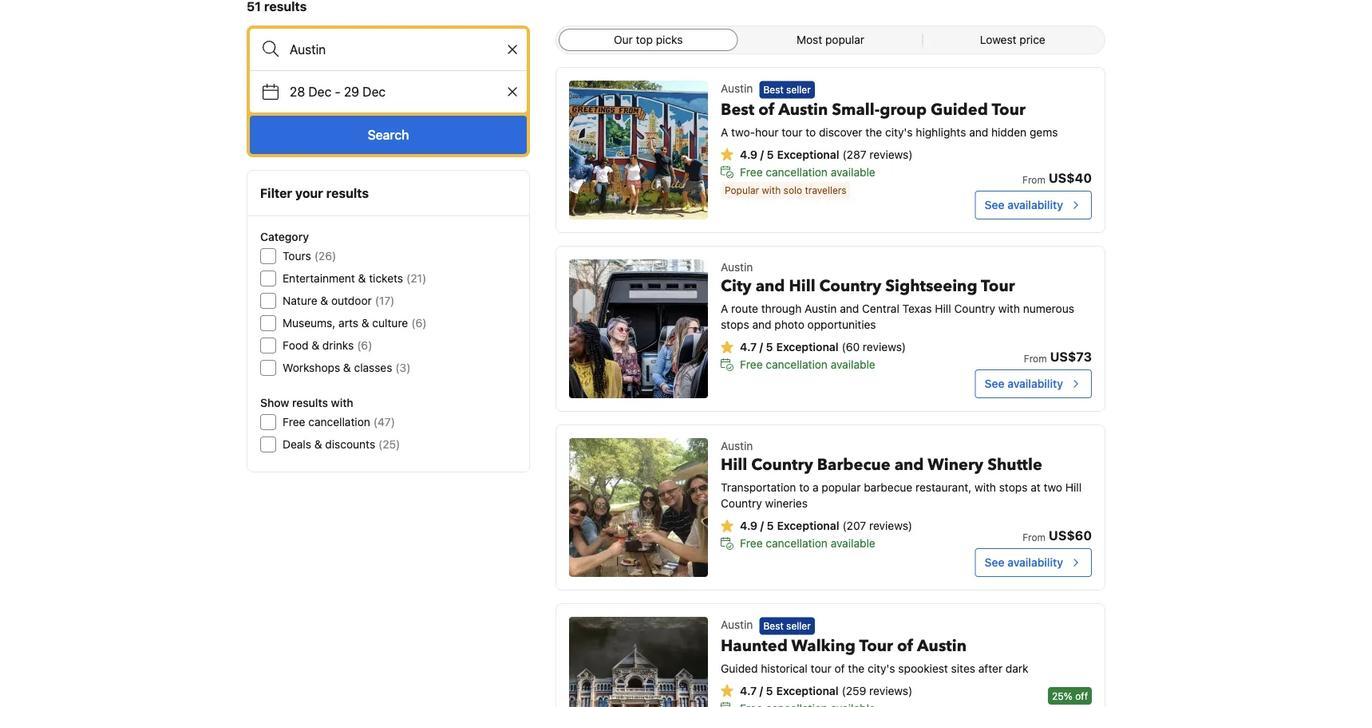 Task type: vqa. For each thing, say whether or not it's contained in the screenshot.


Task type: locate. For each thing, give the bounding box(es) containing it.
/ for walking
[[760, 684, 764, 697]]

0 vertical spatial availability
[[1008, 198, 1064, 212]]

1 horizontal spatial tour
[[811, 662, 832, 675]]

from
[[1023, 174, 1046, 185], [1024, 353, 1047, 364], [1023, 532, 1046, 543]]

availability down the from us$73
[[1008, 377, 1064, 391]]

the up (259
[[848, 662, 865, 675]]

see availability for best of austin small-group guided tour
[[985, 198, 1064, 212]]

solo
[[784, 185, 803, 196]]

with left 'numerous'
[[999, 302, 1021, 315]]

city and hill country sightseeing tour image
[[569, 260, 708, 399]]

0 vertical spatial free cancellation available
[[740, 165, 876, 178]]

tour inside haunted walking tour of austin guided historical tour of the city's spookiest sites after dark
[[860, 635, 894, 657]]

best up hour
[[764, 84, 784, 95]]

guided inside best of austin small-group guided tour a two-hour tour to discover the city's highlights and hidden gems
[[931, 98, 989, 120]]

/ for of
[[761, 148, 764, 161]]

2 see from the top
[[985, 377, 1005, 391]]

(25)
[[379, 438, 400, 451]]

stops
[[721, 318, 750, 331], [1000, 481, 1028, 494]]

free cancellation available for hill
[[740, 358, 876, 371]]

4.7 for city and hill country sightseeing tour
[[740, 341, 757, 354]]

search button
[[250, 116, 527, 154]]

shuttle
[[988, 454, 1043, 476]]

popular right most
[[826, 33, 865, 46]]

from for city and hill country sightseeing tour
[[1024, 353, 1047, 364]]

0 horizontal spatial stops
[[721, 318, 750, 331]]

free cancellation available down 4.7 / 5 exceptional (60 reviews)
[[740, 358, 876, 371]]

1 vertical spatial 4.9
[[740, 519, 758, 533]]

best inside best of austin small-group guided tour a two-hour tour to discover the city's highlights and hidden gems
[[721, 98, 755, 120]]

hill up through
[[789, 276, 816, 297]]

free down route
[[740, 358, 763, 371]]

cancellation down 4.9 / 5 exceptional (207 reviews)
[[766, 537, 828, 550]]

25%
[[1053, 691, 1073, 702]]

4.9 down transportation at bottom right
[[740, 519, 758, 533]]

2 see availability from the top
[[985, 377, 1064, 391]]

2 vertical spatial see availability
[[985, 556, 1064, 569]]

0 horizontal spatial guided
[[721, 662, 758, 675]]

search
[[368, 127, 409, 143]]

reviews) for group
[[870, 148, 913, 161]]

0 vertical spatial from
[[1023, 174, 1046, 185]]

tours
[[283, 250, 311, 263]]

1 dec from the left
[[309, 84, 332, 99]]

to left 'a'
[[800, 481, 810, 494]]

1 vertical spatial from
[[1024, 353, 1047, 364]]

city's left spookiest
[[868, 662, 896, 675]]

best up "haunted"
[[764, 621, 784, 632]]

popular right 'a'
[[822, 481, 861, 494]]

food
[[283, 339, 309, 352]]

of up hour
[[759, 98, 775, 120]]

exceptional down historical
[[777, 684, 839, 697]]

classes
[[354, 361, 392, 375]]

1 horizontal spatial dec
[[363, 84, 386, 99]]

popular
[[725, 185, 760, 196]]

tour inside austin city and hill country sightseeing tour a route through austin and central texas hill country with numerous stops and photo opportunities
[[982, 276, 1016, 297]]

availability down from us$60 on the bottom right of page
[[1008, 556, 1064, 569]]

from left us$73
[[1024, 353, 1047, 364]]

1 availability from the top
[[1008, 198, 1064, 212]]

5 down through
[[766, 341, 774, 354]]

Where are you going? search field
[[250, 29, 527, 70]]

seller up walking
[[787, 621, 811, 632]]

1 vertical spatial 4.7
[[740, 684, 757, 697]]

austin up spookiest
[[918, 635, 967, 657]]

2 vertical spatial free cancellation available
[[740, 537, 876, 550]]

1 vertical spatial see
[[985, 377, 1005, 391]]

best seller up "haunted"
[[764, 621, 811, 632]]

numerous
[[1024, 302, 1075, 315]]

0 vertical spatial available
[[831, 165, 876, 178]]

cancellation up deals & discounts (25)
[[309, 416, 370, 429]]

free cancellation available
[[740, 165, 876, 178], [740, 358, 876, 371], [740, 537, 876, 550]]

0 vertical spatial of
[[759, 98, 775, 120]]

0 vertical spatial (6)
[[412, 317, 427, 330]]

city
[[721, 276, 752, 297]]

2 available from the top
[[831, 358, 876, 371]]

0 horizontal spatial dec
[[309, 84, 332, 99]]

austin inside best of austin small-group guided tour a two-hour tour to discover the city's highlights and hidden gems
[[779, 98, 828, 120]]

and down route
[[753, 318, 772, 331]]

best seller
[[764, 84, 811, 95], [764, 621, 811, 632]]

0 horizontal spatial the
[[848, 662, 865, 675]]

1 vertical spatial city's
[[868, 662, 896, 675]]

3 available from the top
[[831, 537, 876, 550]]

3 see from the top
[[985, 556, 1005, 569]]

2 vertical spatial availability
[[1008, 556, 1064, 569]]

guided for historical
[[721, 662, 758, 675]]

exceptional down photo on the top right of the page
[[777, 341, 839, 354]]

see availability down the from us$73
[[985, 377, 1064, 391]]

highlights
[[916, 125, 967, 138]]

1 horizontal spatial guided
[[931, 98, 989, 120]]

1 free cancellation available from the top
[[740, 165, 876, 178]]

4.9 / 5 exceptional (287 reviews)
[[740, 148, 913, 161]]

0 vertical spatial tour
[[782, 125, 803, 138]]

1 vertical spatial results
[[292, 397, 328, 410]]

available down (60 at the right
[[831, 358, 876, 371]]

5 for walking
[[766, 684, 774, 697]]

tour down walking
[[811, 662, 832, 675]]

tour
[[992, 98, 1026, 120], [982, 276, 1016, 297], [860, 635, 894, 657]]

with down shuttle
[[975, 481, 997, 494]]

(3)
[[396, 361, 411, 375]]

1 vertical spatial best seller
[[764, 621, 811, 632]]

food & drinks (6)
[[283, 339, 372, 352]]

29
[[344, 84, 359, 99]]

3 availability from the top
[[1008, 556, 1064, 569]]

available down (287
[[831, 165, 876, 178]]

the
[[866, 125, 883, 138], [848, 662, 865, 675]]

available for hill
[[831, 358, 876, 371]]

1 vertical spatial see availability
[[985, 377, 1064, 391]]

/
[[761, 148, 764, 161], [760, 341, 764, 354], [761, 519, 764, 533], [760, 684, 764, 697]]

1 vertical spatial tour
[[811, 662, 832, 675]]

tickets
[[369, 272, 403, 285]]

0 vertical spatial guided
[[931, 98, 989, 120]]

(17)
[[375, 294, 395, 307]]

4.9 down two-
[[740, 148, 758, 161]]

free cancellation available down 4.9 / 5 exceptional (207 reviews)
[[740, 537, 876, 550]]

1 vertical spatial guided
[[721, 662, 758, 675]]

1 see availability from the top
[[985, 198, 1064, 212]]

2 vertical spatial from
[[1023, 532, 1046, 543]]

& down entertainment
[[321, 294, 328, 307]]

reviews) right (60 at the right
[[863, 341, 906, 354]]

and
[[970, 125, 989, 138], [756, 276, 785, 297], [840, 302, 860, 315], [753, 318, 772, 331], [895, 454, 924, 476]]

guided inside haunted walking tour of austin guided historical tour of the city's spookiest sites after dark
[[721, 662, 758, 675]]

/ down hour
[[761, 148, 764, 161]]

the down small- on the right
[[866, 125, 883, 138]]

0 vertical spatial best
[[764, 84, 784, 95]]

exceptional up solo
[[777, 148, 840, 161]]

3 free cancellation available from the top
[[740, 537, 876, 550]]

1 4.7 from the top
[[740, 341, 757, 354]]

-
[[335, 84, 341, 99]]

see
[[985, 198, 1005, 212], [985, 377, 1005, 391], [985, 556, 1005, 569]]

best for haunted
[[764, 621, 784, 632]]

country down transportation at bottom right
[[721, 497, 762, 510]]

show results with
[[260, 397, 354, 410]]

1 vertical spatial free cancellation available
[[740, 358, 876, 371]]

see availability down from us$60 on the bottom right of page
[[985, 556, 1064, 569]]

2 a from the top
[[721, 302, 729, 315]]

2 free cancellation available from the top
[[740, 358, 876, 371]]

4.7 down "haunted"
[[740, 684, 757, 697]]

results
[[326, 186, 369, 201], [292, 397, 328, 410]]

2 vertical spatial tour
[[860, 635, 894, 657]]

seller for of
[[787, 84, 811, 95]]

austin up transportation at bottom right
[[721, 440, 753, 453]]

4.9 / 5 exceptional (207 reviews)
[[740, 519, 913, 533]]

1 vertical spatial to
[[800, 481, 810, 494]]

from left us$40
[[1023, 174, 1046, 185]]

austin up opportunities
[[805, 302, 837, 315]]

0 vertical spatial 4.9
[[740, 148, 758, 161]]

1 a from the top
[[721, 125, 729, 138]]

category
[[260, 230, 309, 244]]

2 vertical spatial best
[[764, 621, 784, 632]]

5 for city
[[766, 341, 774, 354]]

4.9
[[740, 148, 758, 161], [740, 519, 758, 533]]

best seller for of
[[764, 84, 811, 95]]

workshops
[[283, 361, 340, 375]]

reviews) right (259
[[870, 684, 913, 697]]

free down transportation at bottom right
[[740, 537, 763, 550]]

(6) up classes
[[357, 339, 372, 352]]

available for small-
[[831, 165, 876, 178]]

& for classes
[[343, 361, 351, 375]]

of inside best of austin small-group guided tour a two-hour tour to discover the city's highlights and hidden gems
[[759, 98, 775, 120]]

dec right 29
[[363, 84, 386, 99]]

1 vertical spatial seller
[[787, 621, 811, 632]]

0 vertical spatial the
[[866, 125, 883, 138]]

& right deals
[[314, 438, 322, 451]]

1 horizontal spatial stops
[[1000, 481, 1028, 494]]

two-
[[732, 125, 756, 138]]

reviews) for austin
[[870, 684, 913, 697]]

1 vertical spatial the
[[848, 662, 865, 675]]

1 vertical spatial available
[[831, 358, 876, 371]]

free for of
[[740, 165, 763, 178]]

4.9 for hill
[[740, 519, 758, 533]]

reviews)
[[870, 148, 913, 161], [863, 341, 906, 354], [870, 519, 913, 533], [870, 684, 913, 697]]

cancellation down 4.7 / 5 exceptional (60 reviews)
[[766, 358, 828, 371]]

2 4.7 from the top
[[740, 684, 757, 697]]

4.7 down route
[[740, 341, 757, 354]]

and up opportunities
[[840, 302, 860, 315]]

1 vertical spatial (6)
[[357, 339, 372, 352]]

5 down historical
[[766, 684, 774, 697]]

stops left at
[[1000, 481, 1028, 494]]

a left route
[[721, 302, 729, 315]]

walking
[[792, 635, 856, 657]]

tour for city and hill country sightseeing tour
[[982, 276, 1016, 297]]

0 vertical spatial popular
[[826, 33, 865, 46]]

2 vertical spatial see
[[985, 556, 1005, 569]]

guided down "haunted"
[[721, 662, 758, 675]]

central
[[863, 302, 900, 315]]

1 seller from the top
[[787, 84, 811, 95]]

from inside from us$60
[[1023, 532, 1046, 543]]

1 best seller from the top
[[764, 84, 811, 95]]

city's inside haunted walking tour of austin guided historical tour of the city's spookiest sites after dark
[[868, 662, 896, 675]]

(6) right the culture
[[412, 317, 427, 330]]

5 for hill
[[767, 519, 774, 533]]

0 vertical spatial best seller
[[764, 84, 811, 95]]

/ down transportation at bottom right
[[761, 519, 764, 533]]

/ down historical
[[760, 684, 764, 697]]

1 vertical spatial availability
[[1008, 377, 1064, 391]]

1 horizontal spatial the
[[866, 125, 883, 138]]

tour
[[782, 125, 803, 138], [811, 662, 832, 675]]

country down sightseeing
[[955, 302, 996, 315]]

0 vertical spatial 4.7
[[740, 341, 757, 354]]

& left tickets
[[358, 272, 366, 285]]

country
[[820, 276, 882, 297], [955, 302, 996, 315], [752, 454, 814, 476], [721, 497, 762, 510]]

cancellation
[[766, 165, 828, 178], [766, 358, 828, 371], [309, 416, 370, 429], [766, 537, 828, 550]]

&
[[358, 272, 366, 285], [321, 294, 328, 307], [362, 317, 369, 330], [312, 339, 320, 352], [343, 361, 351, 375], [314, 438, 322, 451]]

4.7
[[740, 341, 757, 354], [740, 684, 757, 697]]

reviews) for country
[[863, 341, 906, 354]]

guided
[[931, 98, 989, 120], [721, 662, 758, 675]]

5 down wineries
[[767, 519, 774, 533]]

cancellation up solo
[[766, 165, 828, 178]]

tour right hour
[[782, 125, 803, 138]]

a inside austin city and hill country sightseeing tour a route through austin and central texas hill country with numerous stops and photo opportunities
[[721, 302, 729, 315]]

lowest price
[[981, 33, 1046, 46]]

0 horizontal spatial tour
[[782, 125, 803, 138]]

most popular
[[797, 33, 865, 46]]

outdoor
[[331, 294, 372, 307]]

tour for best of austin small-group guided tour
[[992, 98, 1026, 120]]

and left hidden
[[970, 125, 989, 138]]

/ down through
[[760, 341, 764, 354]]

from inside the from us$73
[[1024, 353, 1047, 364]]

2 availability from the top
[[1008, 377, 1064, 391]]

free cancellation available up solo
[[740, 165, 876, 178]]

see availability
[[985, 198, 1064, 212], [985, 377, 1064, 391], [985, 556, 1064, 569]]

see availability down from us$40
[[985, 198, 1064, 212]]

austin up the city
[[721, 261, 753, 274]]

tour inside best of austin small-group guided tour a two-hour tour to discover the city's highlights and hidden gems
[[992, 98, 1026, 120]]

0 vertical spatial city's
[[886, 125, 913, 138]]

a inside best of austin small-group guided tour a two-hour tour to discover the city's highlights and hidden gems
[[721, 125, 729, 138]]

and up barbecue
[[895, 454, 924, 476]]

with inside austin city and hill country sightseeing tour a route through austin and central texas hill country with numerous stops and photo opportunities
[[999, 302, 1021, 315]]

0 vertical spatial a
[[721, 125, 729, 138]]

us$60
[[1049, 528, 1092, 543]]

the inside haunted walking tour of austin guided historical tour of the city's spookiest sites after dark
[[848, 662, 865, 675]]

(6)
[[412, 317, 427, 330], [357, 339, 372, 352]]

(26)
[[314, 250, 336, 263]]

& right arts
[[362, 317, 369, 330]]

stops down route
[[721, 318, 750, 331]]

see for winery
[[985, 556, 1005, 569]]

tour right sightseeing
[[982, 276, 1016, 297]]

5 down hour
[[767, 148, 774, 161]]

popular
[[826, 33, 865, 46], [822, 481, 861, 494]]

5
[[767, 148, 774, 161], [766, 341, 774, 354], [767, 519, 774, 533], [766, 684, 774, 697]]

0 horizontal spatial (6)
[[357, 339, 372, 352]]

tour up (259
[[860, 635, 894, 657]]

a
[[721, 125, 729, 138], [721, 302, 729, 315]]

2 seller from the top
[[787, 621, 811, 632]]

0 vertical spatial see
[[985, 198, 1005, 212]]

0 vertical spatial tour
[[992, 98, 1026, 120]]

0 vertical spatial stops
[[721, 318, 750, 331]]

austin city and hill country sightseeing tour a route through austin and central texas hill country with numerous stops and photo opportunities
[[721, 261, 1075, 331]]

results up free cancellation (47)
[[292, 397, 328, 410]]

from inside from us$40
[[1023, 174, 1046, 185]]

and inside austin hill country barbecue and winery shuttle transportation to a popular barbecue restaurant, with stops at two hill country wineries
[[895, 454, 924, 476]]

available down (207
[[831, 537, 876, 550]]

availability down from us$40
[[1008, 198, 1064, 212]]

tour up hidden
[[992, 98, 1026, 120]]

0 vertical spatial to
[[806, 125, 816, 138]]

1 vertical spatial best
[[721, 98, 755, 120]]

0 vertical spatial seller
[[787, 84, 811, 95]]

best up two-
[[721, 98, 755, 120]]

& right food
[[312, 339, 320, 352]]

1 vertical spatial tour
[[982, 276, 1016, 297]]

1 vertical spatial of
[[898, 635, 914, 657]]

hill down sightseeing
[[935, 302, 952, 315]]

seller down most
[[787, 84, 811, 95]]

(21)
[[407, 272, 427, 285]]

exceptional
[[777, 148, 840, 161], [777, 341, 839, 354], [777, 519, 840, 533], [777, 684, 839, 697]]

hill country barbecue and winery shuttle image
[[569, 438, 708, 577]]

1 horizontal spatial of
[[835, 662, 845, 675]]

1 see from the top
[[985, 198, 1005, 212]]

0 horizontal spatial of
[[759, 98, 775, 120]]

exceptional for and
[[777, 341, 839, 354]]

best of austin small-group guided tour image
[[569, 81, 708, 220]]

2 horizontal spatial of
[[898, 635, 914, 657]]

2 best seller from the top
[[764, 621, 811, 632]]

reviews) down best of austin small-group guided tour a two-hour tour to discover the city's highlights and hidden gems
[[870, 148, 913, 161]]

country up central
[[820, 276, 882, 297]]

1 vertical spatial a
[[721, 302, 729, 315]]

availability for best of austin small-group guided tour
[[1008, 198, 1064, 212]]

free cancellation available for small-
[[740, 165, 876, 178]]

of up spookiest
[[898, 635, 914, 657]]

3 see availability from the top
[[985, 556, 1064, 569]]

dec
[[309, 84, 332, 99], [363, 84, 386, 99]]

(287
[[843, 148, 867, 161]]

availability
[[1008, 198, 1064, 212], [1008, 377, 1064, 391], [1008, 556, 1064, 569]]

availability for city and hill country sightseeing tour
[[1008, 377, 1064, 391]]

free up popular
[[740, 165, 763, 178]]

1 4.9 from the top
[[740, 148, 758, 161]]

a left two-
[[721, 125, 729, 138]]

our top picks
[[614, 33, 683, 46]]

deals
[[283, 438, 311, 451]]

austin up hour
[[779, 98, 828, 120]]

4.7 / 5 exceptional (259 reviews)
[[740, 684, 913, 697]]

2 4.9 from the top
[[740, 519, 758, 533]]

1 available from the top
[[831, 165, 876, 178]]

of up 4.7 / 5 exceptional (259 reviews)
[[835, 662, 845, 675]]

2 vertical spatial available
[[831, 537, 876, 550]]

0 vertical spatial see availability
[[985, 198, 1064, 212]]

austin
[[721, 82, 753, 95], [779, 98, 828, 120], [721, 261, 753, 274], [805, 302, 837, 315], [721, 440, 753, 453], [721, 619, 753, 632], [918, 635, 967, 657]]

guided for tour
[[931, 98, 989, 120]]

to up 4.9 / 5 exceptional (287 reviews)
[[806, 125, 816, 138]]

exceptional for austin
[[777, 148, 840, 161]]

dec left -
[[309, 84, 332, 99]]

from left us$60 at the right bottom
[[1023, 532, 1046, 543]]

1 vertical spatial popular
[[822, 481, 861, 494]]

4.7 for haunted walking tour of austin
[[740, 684, 757, 697]]

1 vertical spatial stops
[[1000, 481, 1028, 494]]



Task type: describe. For each thing, give the bounding box(es) containing it.
historical
[[761, 662, 808, 675]]

lowest
[[981, 33, 1017, 46]]

best for best
[[764, 84, 784, 95]]

two
[[1044, 481, 1063, 494]]

a for best of austin small-group guided tour
[[721, 125, 729, 138]]

stops inside austin city and hill country sightseeing tour a route through austin and central texas hill country with numerous stops and photo opportunities
[[721, 318, 750, 331]]

hill up transportation at bottom right
[[721, 454, 748, 476]]

museums,
[[283, 317, 336, 330]]

discounts
[[325, 438, 375, 451]]

austin hill country barbecue and winery shuttle transportation to a popular barbecue restaurant, with stops at two hill country wineries
[[721, 440, 1082, 510]]

& for tickets
[[358, 272, 366, 285]]

from for best of austin small-group guided tour
[[1023, 174, 1046, 185]]

best seller for walking
[[764, 621, 811, 632]]

stops inside austin hill country barbecue and winery shuttle transportation to a popular barbecue restaurant, with stops at two hill country wineries
[[1000, 481, 1028, 494]]

& for drinks
[[312, 339, 320, 352]]

free for hill
[[740, 537, 763, 550]]

2 vertical spatial of
[[835, 662, 845, 675]]

with up free cancellation (47)
[[331, 397, 354, 410]]

after
[[979, 662, 1003, 675]]

workshops & classes (3)
[[283, 361, 411, 375]]

25% off
[[1053, 691, 1089, 702]]

most
[[797, 33, 823, 46]]

cancellation for city
[[766, 358, 828, 371]]

0 vertical spatial results
[[326, 186, 369, 201]]

from us$40
[[1023, 171, 1092, 186]]

hour
[[756, 125, 779, 138]]

to inside austin hill country barbecue and winery shuttle transportation to a popular barbecue restaurant, with stops at two hill country wineries
[[800, 481, 810, 494]]

austin up "haunted"
[[721, 619, 753, 632]]

picks
[[656, 33, 683, 46]]

& for outdoor
[[321, 294, 328, 307]]

price
[[1020, 33, 1046, 46]]

museums, arts & culture (6)
[[283, 317, 427, 330]]

hidden
[[992, 125, 1027, 138]]

us$73
[[1051, 349, 1092, 365]]

tour inside haunted walking tour of austin guided historical tour of the city's spookiest sites after dark
[[811, 662, 832, 675]]

a for city and hill country sightseeing tour
[[721, 302, 729, 315]]

sites
[[952, 662, 976, 675]]

hill right two
[[1066, 481, 1082, 494]]

haunted walking tour of austin image
[[569, 617, 708, 708]]

popular with solo travellers
[[725, 185, 847, 196]]

and up through
[[756, 276, 785, 297]]

transportation
[[721, 481, 797, 494]]

with left solo
[[762, 185, 781, 196]]

and inside best of austin small-group guided tour a two-hour tour to discover the city's highlights and hidden gems
[[970, 125, 989, 138]]

& for discounts
[[314, 438, 322, 451]]

entertainment & tickets (21)
[[283, 272, 427, 285]]

to inside best of austin small-group guided tour a two-hour tour to discover the city's highlights and hidden gems
[[806, 125, 816, 138]]

free for city
[[740, 358, 763, 371]]

haunted walking tour of austin guided historical tour of the city's spookiest sites after dark
[[721, 635, 1029, 675]]

show
[[260, 397, 289, 410]]

free cancellation available for barbecue
[[740, 537, 876, 550]]

dark
[[1006, 662, 1029, 675]]

discover
[[819, 125, 863, 138]]

tour inside best of austin small-group guided tour a two-hour tour to discover the city's highlights and hidden gems
[[782, 125, 803, 138]]

deals & discounts (25)
[[283, 438, 400, 451]]

austin inside haunted walking tour of austin guided historical tour of the city's spookiest sites after dark
[[918, 635, 967, 657]]

barbecue
[[864, 481, 913, 494]]

from us$73
[[1024, 349, 1092, 365]]

route
[[732, 302, 759, 315]]

small-
[[832, 98, 880, 120]]

travellers
[[805, 185, 847, 196]]

sightseeing
[[886, 276, 978, 297]]

28 dec - 29 dec
[[290, 84, 386, 99]]

available for barbecue
[[831, 537, 876, 550]]

drinks
[[323, 339, 354, 352]]

cancellation for hill
[[766, 537, 828, 550]]

austin up two-
[[721, 82, 753, 95]]

winery
[[928, 454, 984, 476]]

your
[[295, 186, 323, 201]]

country up transportation at bottom right
[[752, 454, 814, 476]]

from for hill country barbecue and winery shuttle
[[1023, 532, 1046, 543]]

us$40
[[1049, 171, 1092, 186]]

nature & outdoor (17)
[[283, 294, 395, 307]]

filter your results
[[260, 186, 369, 201]]

restaurant,
[[916, 481, 972, 494]]

austin inside austin hill country barbecue and winery shuttle transportation to a popular barbecue restaurant, with stops at two hill country wineries
[[721, 440, 753, 453]]

1 horizontal spatial (6)
[[412, 317, 427, 330]]

seller for walking
[[787, 621, 811, 632]]

texas
[[903, 302, 932, 315]]

cancellation for of
[[766, 165, 828, 178]]

spookiest
[[899, 662, 949, 675]]

from us$60
[[1023, 528, 1092, 543]]

5 for of
[[767, 148, 774, 161]]

group
[[880, 98, 927, 120]]

a
[[813, 481, 819, 494]]

28
[[290, 84, 305, 99]]

wineries
[[765, 497, 808, 510]]

2 dec from the left
[[363, 84, 386, 99]]

availability for hill country barbecue and winery shuttle
[[1008, 556, 1064, 569]]

opportunities
[[808, 318, 877, 331]]

at
[[1031, 481, 1041, 494]]

exceptional for tour
[[777, 684, 839, 697]]

/ for city
[[760, 341, 764, 354]]

with inside austin hill country barbecue and winery shuttle transportation to a popular barbecue restaurant, with stops at two hill country wineries
[[975, 481, 997, 494]]

culture
[[372, 317, 408, 330]]

gems
[[1030, 125, 1058, 138]]

see availability for city and hill country sightseeing tour
[[985, 377, 1064, 391]]

free cancellation (47)
[[283, 416, 395, 429]]

barbecue
[[818, 454, 891, 476]]

haunted
[[721, 635, 788, 657]]

(207
[[843, 519, 867, 533]]

through
[[762, 302, 802, 315]]

popular inside austin hill country barbecue and winery shuttle transportation to a popular barbecue restaurant, with stops at two hill country wineries
[[822, 481, 861, 494]]

city's inside best of austin small-group guided tour a two-hour tour to discover the city's highlights and hidden gems
[[886, 125, 913, 138]]

our
[[614, 33, 633, 46]]

reviews) for and
[[870, 519, 913, 533]]

the inside best of austin small-group guided tour a two-hour tour to discover the city's highlights and hidden gems
[[866, 125, 883, 138]]

best of austin small-group guided tour a two-hour tour to discover the city's highlights and hidden gems
[[721, 98, 1058, 138]]

top
[[636, 33, 653, 46]]

(60
[[842, 341, 860, 354]]

photo
[[775, 318, 805, 331]]

exceptional for country
[[777, 519, 840, 533]]

see availability for hill country barbecue and winery shuttle
[[985, 556, 1064, 569]]

filter
[[260, 186, 292, 201]]

off
[[1076, 691, 1089, 702]]

free up deals
[[283, 416, 306, 429]]

tours (26)
[[283, 250, 336, 263]]

arts
[[339, 317, 359, 330]]

4.7 / 5 exceptional (60 reviews)
[[740, 341, 906, 354]]

(259
[[842, 684, 867, 697]]

4.9 for of
[[740, 148, 758, 161]]

nature
[[283, 294, 318, 307]]

see for guided
[[985, 198, 1005, 212]]

(47)
[[374, 416, 395, 429]]

/ for hill
[[761, 519, 764, 533]]

see for sightseeing
[[985, 377, 1005, 391]]



